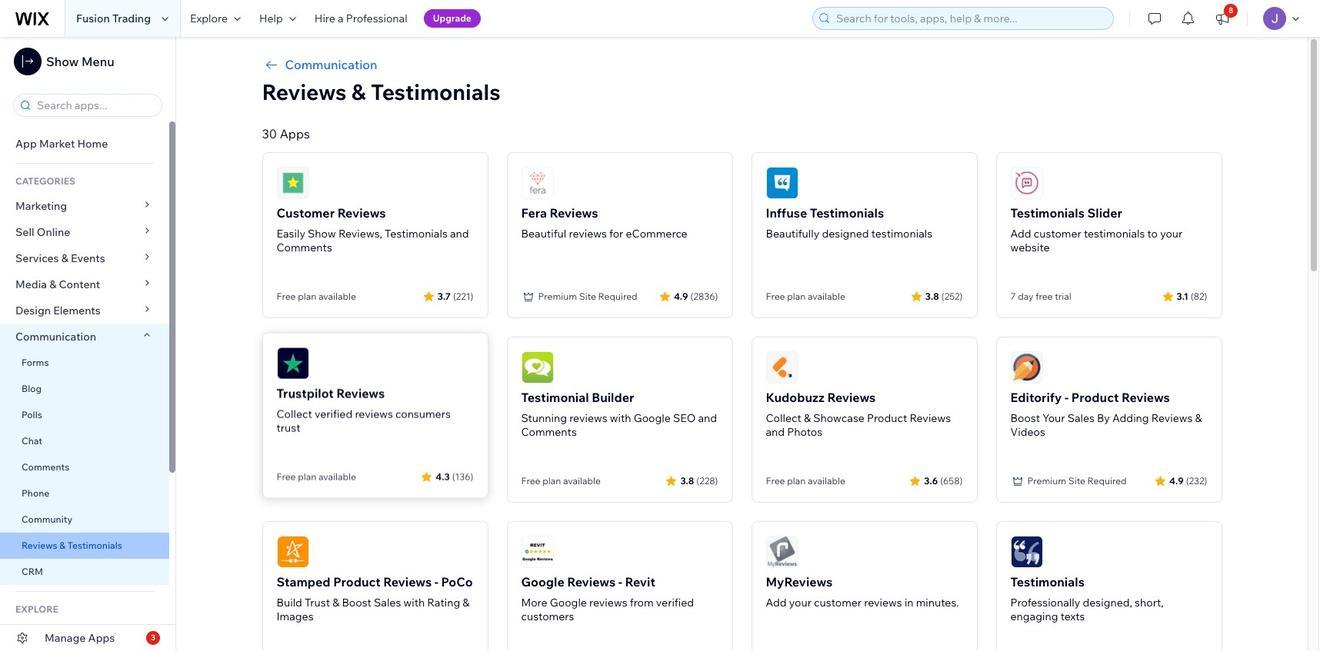 Task type: vqa. For each thing, say whether or not it's contained in the screenshot.


Task type: locate. For each thing, give the bounding box(es) containing it.
apps inside sidebar element
[[88, 632, 115, 646]]

testimonial builder logo image
[[521, 352, 554, 384]]

premium for beautiful
[[538, 291, 577, 302]]

collect down kudobuzz
[[766, 412, 802, 426]]

reviews left revit
[[567, 575, 616, 590]]

product right showcase
[[867, 412, 907, 426]]

available for trustpilot
[[319, 471, 356, 483]]

testimonials
[[371, 78, 501, 105], [810, 205, 884, 221], [1011, 205, 1085, 221], [385, 227, 448, 241], [68, 540, 122, 552], [1011, 575, 1085, 590]]

free plan available
[[277, 291, 356, 302], [766, 291, 846, 302], [277, 471, 356, 483], [521, 476, 601, 487], [766, 476, 846, 487]]

free down trust
[[277, 471, 296, 483]]

testimonials slider add customer testimonials to your website
[[1011, 205, 1183, 255]]

sidebar element
[[0, 37, 176, 652]]

fusion
[[76, 12, 110, 25]]

1 vertical spatial communication link
[[0, 324, 169, 350]]

& right trust
[[333, 596, 340, 610]]

customer reviews logo image
[[277, 167, 309, 199]]

reviews inside fera reviews beautiful reviews for ecommerce
[[550, 205, 598, 221]]

editorify ‑ product reviews logo image
[[1011, 352, 1043, 384]]

testimonials slider logo image
[[1011, 167, 1043, 199]]

(221)
[[453, 291, 474, 302]]

4.9 for reviews
[[674, 291, 688, 302]]

0 horizontal spatial required
[[598, 291, 638, 302]]

google left seo
[[634, 412, 671, 426]]

2 horizontal spatial product
[[1072, 390, 1119, 406]]

4.9 for reviews
[[1170, 475, 1184, 487]]

0 vertical spatial apps
[[280, 126, 310, 142]]

available for inffuse
[[808, 291, 846, 302]]

1 vertical spatial premium site required
[[1028, 476, 1127, 487]]

3.6
[[924, 475, 938, 487]]

available
[[319, 291, 356, 302], [808, 291, 846, 302], [319, 471, 356, 483], [563, 476, 601, 487], [808, 476, 846, 487]]

more
[[521, 596, 548, 610]]

- left revit
[[619, 575, 623, 590]]

help button
[[250, 0, 305, 37]]

0 horizontal spatial testimonials
[[872, 227, 933, 241]]

0 vertical spatial boost
[[1011, 412, 1040, 426]]

2 vertical spatial google
[[550, 596, 587, 610]]

testimonials logo image
[[1011, 536, 1043, 569]]

product up by
[[1072, 390, 1119, 406]]

fera reviews logo image
[[521, 167, 554, 199]]

plan for testimonial
[[543, 476, 561, 487]]

comments inside customer reviews easily show reviews, testimonials and comments
[[277, 241, 332, 255]]

0 vertical spatial add
[[1011, 227, 1032, 241]]

free plan available down beautifully
[[766, 291, 846, 302]]

free plan available down easily
[[277, 291, 356, 302]]

apps
[[280, 126, 310, 142], [88, 632, 115, 646]]

0 vertical spatial with
[[610, 412, 631, 426]]

website
[[1011, 241, 1050, 255]]

free plan available for trustpilot
[[277, 471, 356, 483]]

boost inside stamped product reviews - poco build trust & boost sales with rating & images
[[342, 596, 372, 610]]

free plan available for kudobuzz
[[766, 476, 846, 487]]

add down the testimonials slider logo
[[1011, 227, 1032, 241]]

reviews up showcase
[[828, 390, 876, 406]]

boost inside "editorify ‑ product reviews boost your sales by adding reviews & videos"
[[1011, 412, 1040, 426]]

0 vertical spatial product
[[1072, 390, 1119, 406]]

events
[[71, 252, 105, 265]]

1 vertical spatial product
[[867, 412, 907, 426]]

customer down the testimonials slider logo
[[1034, 227, 1082, 241]]

1 horizontal spatial your
[[1161, 227, 1183, 241]]

reviews up crm on the left bottom
[[22, 540, 57, 552]]

0 vertical spatial sales
[[1068, 412, 1095, 426]]

2 - from the left
[[619, 575, 623, 590]]

home
[[77, 137, 108, 151]]

1 horizontal spatial with
[[610, 412, 631, 426]]

free for kudobuzz reviews
[[766, 476, 785, 487]]

free plan available down stunning
[[521, 476, 601, 487]]

0 horizontal spatial and
[[450, 227, 469, 241]]

collect for kudobuzz reviews
[[766, 412, 802, 426]]

1 vertical spatial apps
[[88, 632, 115, 646]]

plan down easily
[[298, 291, 316, 302]]

(232)
[[1186, 475, 1208, 487]]

premium site required down the "for"
[[538, 291, 638, 302]]

your down myreviews
[[789, 596, 812, 610]]

reviews
[[569, 227, 607, 241], [355, 407, 393, 421], [570, 412, 608, 426], [590, 596, 628, 610], [864, 596, 902, 610]]

plan down stunning
[[543, 476, 561, 487]]

app market home
[[15, 137, 108, 151]]

free down beautifully
[[766, 291, 785, 302]]

1 vertical spatial boost
[[342, 596, 372, 610]]

comments inside testimonial builder stunning reviews with google seo and comments
[[521, 426, 577, 439]]

reviews right adding
[[1152, 412, 1193, 426]]

2 horizontal spatial comments
[[521, 426, 577, 439]]

1 vertical spatial 3.8
[[681, 475, 694, 487]]

0 horizontal spatial 3.8
[[681, 475, 694, 487]]

stamped product reviews - poco build trust & boost sales with rating & images
[[277, 575, 473, 624]]

services & events link
[[0, 245, 169, 272]]

0 vertical spatial 3.8
[[926, 291, 939, 302]]

1 horizontal spatial sales
[[1068, 412, 1095, 426]]

reviews down "builder"
[[570, 412, 608, 426]]

premium down videos
[[1028, 476, 1067, 487]]

4.9 left (232) on the right of the page
[[1170, 475, 1184, 487]]

and right seo
[[698, 412, 717, 426]]

0 vertical spatial premium
[[538, 291, 577, 302]]

google right more
[[550, 596, 587, 610]]

verified right from
[[656, 596, 694, 610]]

0 horizontal spatial -
[[435, 575, 439, 590]]

0 horizontal spatial site
[[579, 291, 596, 302]]

short,
[[1135, 596, 1164, 610]]

stamped product reviews - poco logo image
[[277, 536, 309, 569]]

3.8 left (228)
[[681, 475, 694, 487]]

1 horizontal spatial site
[[1069, 476, 1086, 487]]

comments down testimonial
[[521, 426, 577, 439]]

community link
[[0, 507, 169, 533]]

google for testimonial builder
[[634, 412, 671, 426]]

3.8 left (252)
[[926, 291, 939, 302]]

1 vertical spatial with
[[404, 596, 425, 610]]

reviews right trustpilot at the left of the page
[[337, 386, 385, 401]]

1 horizontal spatial show
[[308, 227, 336, 241]]

by
[[1097, 412, 1110, 426]]

product inside stamped product reviews - poco build trust & boost sales with rating & images
[[333, 575, 381, 590]]

product right stamped
[[333, 575, 381, 590]]

reviews up rating
[[383, 575, 432, 590]]

0 vertical spatial comments
[[277, 241, 332, 255]]

testimonials inside the inffuse testimonials beautifully designed testimonials
[[872, 227, 933, 241]]

showcase
[[814, 412, 865, 426]]

customer inside myreviews add your customer reviews in minutes.
[[814, 596, 862, 610]]

1 horizontal spatial boost
[[1011, 412, 1040, 426]]

elements
[[53, 304, 101, 318]]

trust
[[277, 421, 300, 435]]

1 vertical spatial reviews & testimonials
[[22, 540, 122, 552]]

reviews & testimonials down community link
[[22, 540, 122, 552]]

and inside customer reviews easily show reviews, testimonials and comments
[[450, 227, 469, 241]]

reviews up reviews, on the left of the page
[[338, 205, 386, 221]]

1 horizontal spatial 3.8
[[926, 291, 939, 302]]

testimonials up designed
[[810, 205, 884, 221]]

1 vertical spatial show
[[308, 227, 336, 241]]

0 horizontal spatial premium site required
[[538, 291, 638, 302]]

0 horizontal spatial verified
[[315, 407, 353, 421]]

testimonials inside customer reviews easily show reviews, testimonials and comments
[[385, 227, 448, 241]]

product inside kudobuzz reviews collect & showcase product reviews and photos
[[867, 412, 907, 426]]

-
[[435, 575, 439, 590], [619, 575, 623, 590]]

4.3
[[436, 471, 450, 482]]

1 horizontal spatial communication link
[[262, 55, 1222, 74]]

0 horizontal spatial reviews & testimonials
[[22, 540, 122, 552]]

app market home link
[[0, 131, 169, 157]]

designed
[[822, 227, 869, 241]]

0 vertical spatial customer
[[1034, 227, 1082, 241]]

reviews inside myreviews add your customer reviews in minutes.
[[864, 596, 902, 610]]

day
[[1018, 291, 1034, 302]]

3
[[151, 633, 155, 643]]

design
[[15, 304, 51, 318]]

site
[[579, 291, 596, 302], [1069, 476, 1086, 487]]

ecommerce
[[626, 227, 688, 241]]

show down customer
[[308, 227, 336, 241]]

polls link
[[0, 402, 169, 429]]

free right (228)
[[766, 476, 785, 487]]

and inside testimonial builder stunning reviews with google seo and comments
[[698, 412, 717, 426]]

testimonial builder stunning reviews with google seo and comments
[[521, 390, 717, 439]]

1 vertical spatial required
[[1088, 476, 1127, 487]]

1 - from the left
[[435, 575, 439, 590]]

images
[[277, 610, 314, 624]]

customer
[[1034, 227, 1082, 241], [814, 596, 862, 610]]

0 horizontal spatial with
[[404, 596, 425, 610]]

trustpilot reviews collect verified reviews consumers trust
[[277, 386, 451, 435]]

1 horizontal spatial testimonials
[[1084, 227, 1145, 241]]

1 horizontal spatial reviews & testimonials
[[262, 78, 501, 105]]

0 horizontal spatial customer
[[814, 596, 862, 610]]

1 vertical spatial verified
[[656, 596, 694, 610]]

manage apps
[[45, 632, 115, 646]]

customer down myreviews
[[814, 596, 862, 610]]

0 horizontal spatial 4.9
[[674, 291, 688, 302]]

0 horizontal spatial add
[[766, 596, 787, 610]]

available for customer
[[319, 291, 356, 302]]

Search apps... field
[[32, 95, 157, 116]]

0 vertical spatial show
[[46, 54, 79, 69]]

services
[[15, 252, 59, 265]]

build
[[277, 596, 302, 610]]

2 testimonials from the left
[[1084, 227, 1145, 241]]

required for reviews
[[1088, 476, 1127, 487]]

1 horizontal spatial add
[[1011, 227, 1032, 241]]

and up (221) on the top left
[[450, 227, 469, 241]]

0 horizontal spatial communication link
[[0, 324, 169, 350]]

add down myreviews
[[766, 596, 787, 610]]

reviews inside trustpilot reviews collect verified reviews consumers trust
[[337, 386, 385, 401]]

upgrade
[[433, 12, 472, 24]]

google up more
[[521, 575, 565, 590]]

1 vertical spatial 4.9
[[1170, 475, 1184, 487]]

and left the "photos" at the right of the page
[[766, 426, 785, 439]]

plan down trust
[[298, 471, 316, 483]]

free
[[277, 291, 296, 302], [766, 291, 785, 302], [277, 471, 296, 483], [521, 476, 541, 487], [766, 476, 785, 487]]

forms
[[22, 357, 49, 369]]

1 vertical spatial site
[[1069, 476, 1086, 487]]

site down fera reviews beautiful reviews for ecommerce
[[579, 291, 596, 302]]

- left poco
[[435, 575, 439, 590]]

reviews up beautiful
[[550, 205, 598, 221]]

reviews inside testimonial builder stunning reviews with google seo and comments
[[570, 412, 608, 426]]

design elements link
[[0, 298, 169, 324]]

comments up "phone"
[[22, 462, 69, 473]]

available for kudobuzz
[[808, 476, 846, 487]]

and inside kudobuzz reviews collect & showcase product reviews and photos
[[766, 426, 785, 439]]

0 horizontal spatial collect
[[277, 407, 312, 421]]

8 button
[[1206, 0, 1240, 37]]

- inside the google reviews - revit more google reviews from verified customers
[[619, 575, 623, 590]]

1 vertical spatial your
[[789, 596, 812, 610]]

reviews & testimonials down professional
[[262, 78, 501, 105]]

show left 'menu'
[[46, 54, 79, 69]]

0 vertical spatial required
[[598, 291, 638, 302]]

collect inside trustpilot reviews collect verified reviews consumers trust
[[277, 407, 312, 421]]

0 horizontal spatial product
[[333, 575, 381, 590]]

app
[[15, 137, 37, 151]]

1 horizontal spatial collect
[[766, 412, 802, 426]]

0 vertical spatial premium site required
[[538, 291, 638, 302]]

free plan available for customer
[[277, 291, 356, 302]]

1 vertical spatial customer
[[814, 596, 862, 610]]

upgrade button
[[424, 9, 481, 28]]

testimonials down community link
[[68, 540, 122, 552]]

chat
[[22, 436, 42, 447]]

with left rating
[[404, 596, 425, 610]]

0 vertical spatial your
[[1161, 227, 1183, 241]]

collect inside kudobuzz reviews collect & showcase product reviews and photos
[[766, 412, 802, 426]]

verified inside trustpilot reviews collect verified reviews consumers trust
[[315, 407, 353, 421]]

7
[[1011, 291, 1016, 302]]

free plan available down trust
[[277, 471, 356, 483]]

from
[[630, 596, 654, 610]]

1 horizontal spatial premium site required
[[1028, 476, 1127, 487]]

3.8
[[926, 291, 939, 302], [681, 475, 694, 487]]

communication down design elements on the top of the page
[[15, 330, 99, 344]]

(2836)
[[691, 291, 718, 302]]

customer for testimonials
[[1034, 227, 1082, 241]]

1 testimonials from the left
[[872, 227, 933, 241]]

trading
[[112, 12, 151, 25]]

free down easily
[[277, 291, 296, 302]]

communication
[[285, 57, 377, 72], [15, 330, 99, 344]]

&
[[352, 78, 366, 105], [61, 252, 68, 265], [49, 278, 56, 292], [804, 412, 811, 426], [1196, 412, 1203, 426], [59, 540, 65, 552], [333, 596, 340, 610], [463, 596, 470, 610]]

testimonials up professionally on the bottom right of the page
[[1011, 575, 1085, 590]]

comments
[[277, 241, 332, 255], [521, 426, 577, 439], [22, 462, 69, 473]]

1 horizontal spatial comments
[[277, 241, 332, 255]]

plan for customer
[[298, 291, 316, 302]]

apps right the 30
[[280, 126, 310, 142]]

plan down the "photos" at the right of the page
[[787, 476, 806, 487]]

comments down customer
[[277, 241, 332, 255]]

1 horizontal spatial apps
[[280, 126, 310, 142]]

customer
[[277, 205, 335, 221]]

free down stunning
[[521, 476, 541, 487]]

reviews left consumers
[[355, 407, 393, 421]]

1 horizontal spatial customer
[[1034, 227, 1082, 241]]

plan down beautifully
[[787, 291, 806, 302]]

1 vertical spatial sales
[[374, 596, 401, 610]]

free plan available down the "photos" at the right of the page
[[766, 476, 846, 487]]

required down the "for"
[[598, 291, 638, 302]]

available down designed
[[808, 291, 846, 302]]

1 horizontal spatial premium
[[1028, 476, 1067, 487]]

available down reviews, on the left of the page
[[319, 291, 356, 302]]

testimonials down slider
[[1084, 227, 1145, 241]]

reviews inside the google reviews - revit more google reviews from verified customers
[[590, 596, 628, 610]]

and for testimonial
[[698, 412, 717, 426]]

0 vertical spatial 4.9
[[674, 291, 688, 302]]

communication down hire
[[285, 57, 377, 72]]

0 horizontal spatial sales
[[374, 596, 401, 610]]

inffuse testimonials beautifully designed testimonials
[[766, 205, 933, 241]]

3.8 for inffuse testimonials
[[926, 291, 939, 302]]

testimonials inside testimonials slider add customer testimonials to your website
[[1084, 227, 1145, 241]]

show inside customer reviews easily show reviews, testimonials and comments
[[308, 227, 336, 241]]

with inside stamped product reviews - poco build trust & boost sales with rating & images
[[404, 596, 425, 610]]

reviews & testimonials inside sidebar element
[[22, 540, 122, 552]]

customer inside testimonials slider add customer testimonials to your website
[[1034, 227, 1082, 241]]

blog link
[[0, 376, 169, 402]]

texts
[[1061, 610, 1085, 624]]

premium down beautiful
[[538, 291, 577, 302]]

google for google reviews - revit
[[550, 596, 587, 610]]

& up (232) on the right of the page
[[1196, 412, 1203, 426]]

online
[[37, 225, 70, 239]]

2 horizontal spatial and
[[766, 426, 785, 439]]

4.9 left the '(2836)'
[[674, 291, 688, 302]]

1 vertical spatial google
[[521, 575, 565, 590]]

collect down trustpilot at the left of the page
[[277, 407, 312, 421]]

with down "builder"
[[610, 412, 631, 426]]

collect for trustpilot reviews
[[277, 407, 312, 421]]

30 apps
[[262, 126, 310, 142]]

required down by
[[1088, 476, 1127, 487]]

boost down editorify
[[1011, 412, 1040, 426]]

reviews inside trustpilot reviews collect verified reviews consumers trust
[[355, 407, 393, 421]]

hire a professional
[[315, 12, 408, 25]]

verified down trustpilot at the left of the page
[[315, 407, 353, 421]]

4.3 (136)
[[436, 471, 474, 482]]

sales left rating
[[374, 596, 401, 610]]

1 vertical spatial premium
[[1028, 476, 1067, 487]]

0 horizontal spatial boost
[[342, 596, 372, 610]]

sales
[[1068, 412, 1095, 426], [374, 596, 401, 610]]

(228)
[[697, 475, 718, 487]]

google inside testimonial builder stunning reviews with google seo and comments
[[634, 412, 671, 426]]

testimonials right reviews, on the left of the page
[[385, 227, 448, 241]]

0 horizontal spatial comments
[[22, 462, 69, 473]]

site down "editorify ‑ product reviews boost your sales by adding reviews & videos"
[[1069, 476, 1086, 487]]

testimonials right designed
[[872, 227, 933, 241]]

photos
[[787, 426, 823, 439]]

fera
[[521, 205, 547, 221]]

sales left by
[[1068, 412, 1095, 426]]

0 horizontal spatial your
[[789, 596, 812, 610]]

reviews left the "for"
[[569, 227, 607, 241]]

available down stunning
[[563, 476, 601, 487]]

boost right trust
[[342, 596, 372, 610]]

communication link
[[262, 55, 1222, 74], [0, 324, 169, 350]]

0 horizontal spatial apps
[[88, 632, 115, 646]]

0 vertical spatial site
[[579, 291, 596, 302]]

& down hire a professional
[[352, 78, 366, 105]]

0 horizontal spatial show
[[46, 54, 79, 69]]

1 horizontal spatial required
[[1088, 476, 1127, 487]]

0 vertical spatial communication
[[285, 57, 377, 72]]

forms link
[[0, 350, 169, 376]]

1 horizontal spatial and
[[698, 412, 717, 426]]

2 vertical spatial comments
[[22, 462, 69, 473]]

reviews left in
[[864, 596, 902, 610]]

apps right manage
[[88, 632, 115, 646]]

available down trustpilot reviews collect verified reviews consumers trust
[[319, 471, 356, 483]]

available down the "photos" at the right of the page
[[808, 476, 846, 487]]

kudobuzz
[[766, 390, 825, 406]]

explore
[[190, 12, 228, 25]]

0 vertical spatial google
[[634, 412, 671, 426]]

0 horizontal spatial premium
[[538, 291, 577, 302]]

3.8 for testimonial builder
[[681, 475, 694, 487]]

& down kudobuzz
[[804, 412, 811, 426]]

1 vertical spatial communication
[[15, 330, 99, 344]]

free for inffuse testimonials
[[766, 291, 785, 302]]

1 horizontal spatial -
[[619, 575, 623, 590]]

1 vertical spatial add
[[766, 596, 787, 610]]

available for testimonial
[[563, 476, 601, 487]]

minutes.
[[916, 596, 959, 610]]

reviews left from
[[590, 596, 628, 610]]

1 horizontal spatial 4.9
[[1170, 475, 1184, 487]]

1 horizontal spatial communication
[[285, 57, 377, 72]]

2 vertical spatial product
[[333, 575, 381, 590]]

1 horizontal spatial product
[[867, 412, 907, 426]]

0 horizontal spatial communication
[[15, 330, 99, 344]]

customers
[[521, 610, 574, 624]]

your right to
[[1161, 227, 1183, 241]]

1 vertical spatial comments
[[521, 426, 577, 439]]

1 horizontal spatial verified
[[656, 596, 694, 610]]

testimonials down the testimonials slider logo
[[1011, 205, 1085, 221]]

0 vertical spatial verified
[[315, 407, 353, 421]]

comments inside "comments" link
[[22, 462, 69, 473]]

premium site required down your on the right bottom of the page
[[1028, 476, 1127, 487]]



Task type: describe. For each thing, give the bounding box(es) containing it.
free plan available for inffuse
[[766, 291, 846, 302]]

hire a professional link
[[305, 0, 417, 37]]

inffuse
[[766, 205, 807, 221]]

slider
[[1088, 205, 1123, 221]]

reviews,
[[339, 227, 382, 241]]

testimonials inside testimonials slider add customer testimonials to your website
[[1011, 205, 1085, 221]]

kudobuzz reviews logo image
[[766, 352, 798, 384]]

reviews up adding
[[1122, 390, 1170, 406]]

engaging
[[1011, 610, 1059, 624]]

with inside testimonial builder stunning reviews with google seo and comments
[[610, 412, 631, 426]]

free for testimonial builder
[[521, 476, 541, 487]]

beautifully
[[766, 227, 820, 241]]

plan for trustpilot
[[298, 471, 316, 483]]

add inside testimonials slider add customer testimonials to your website
[[1011, 227, 1032, 241]]

media
[[15, 278, 47, 292]]

your inside myreviews add your customer reviews in minutes.
[[789, 596, 812, 610]]

phone link
[[0, 481, 169, 507]]

reviews inside stamped product reviews - poco build trust & boost sales with rating & images
[[383, 575, 432, 590]]

(82)
[[1191, 291, 1208, 302]]

rating
[[427, 596, 460, 610]]

& right rating
[[463, 596, 470, 610]]

sales inside "editorify ‑ product reviews boost your sales by adding reviews & videos"
[[1068, 412, 1095, 426]]

testimonials professionally designed, short, engaging texts
[[1011, 575, 1164, 624]]

your inside testimonials slider add customer testimonials to your website
[[1161, 227, 1183, 241]]

reviews inside sidebar element
[[22, 540, 57, 552]]

& inside "editorify ‑ product reviews boost your sales by adding reviews & videos"
[[1196, 412, 1203, 426]]

sell online link
[[0, 219, 169, 245]]

reviews inside customer reviews easily show reviews, testimonials and comments
[[338, 205, 386, 221]]

product inside "editorify ‑ product reviews boost your sales by adding reviews & videos"
[[1072, 390, 1119, 406]]

chat link
[[0, 429, 169, 455]]

community
[[22, 514, 72, 526]]

google reviews - revit more google reviews from verified customers
[[521, 575, 694, 624]]

fera reviews beautiful reviews for ecommerce
[[521, 205, 688, 241]]

premium site required for product
[[1028, 476, 1127, 487]]

fusion trading
[[76, 12, 151, 25]]

explore
[[15, 604, 58, 616]]

reviews inside fera reviews beautiful reviews for ecommerce
[[569, 227, 607, 241]]

(658)
[[940, 475, 963, 487]]

3.6 (658)
[[924, 475, 963, 487]]

testimonials inside sidebar element
[[68, 540, 122, 552]]

crm link
[[0, 559, 169, 586]]

editorify ‑ product reviews boost your sales by adding reviews & videos
[[1011, 390, 1203, 439]]

trial
[[1055, 291, 1072, 302]]

30
[[262, 126, 277, 142]]

& left the events
[[61, 252, 68, 265]]

testimonials down upgrade "button" at left
[[371, 78, 501, 105]]

blog
[[22, 383, 42, 395]]

phone
[[22, 488, 49, 499]]

marketing
[[15, 199, 67, 213]]

testimonials for testimonials
[[872, 227, 933, 241]]

trustpilot reviews logo image
[[277, 347, 309, 380]]

0 vertical spatial reviews & testimonials
[[262, 78, 501, 105]]

add inside myreviews add your customer reviews in minutes.
[[766, 596, 787, 610]]

customer for myreviews
[[814, 596, 862, 610]]

consumers
[[396, 407, 451, 421]]

communication inside sidebar element
[[15, 330, 99, 344]]

(136)
[[452, 471, 474, 482]]

seo
[[673, 412, 696, 426]]

market
[[39, 137, 75, 151]]

sell online
[[15, 225, 70, 239]]

sell
[[15, 225, 34, 239]]

premium site required for beautiful
[[538, 291, 638, 302]]

kudobuzz reviews collect & showcase product reviews and photos
[[766, 390, 951, 439]]

free for trustpilot reviews
[[277, 471, 296, 483]]

myreviews
[[766, 575, 833, 590]]

sales inside stamped product reviews - poco build trust & boost sales with rating & images
[[374, 596, 401, 610]]

marketing link
[[0, 193, 169, 219]]

google reviews - revit logo image
[[521, 536, 554, 569]]

8
[[1229, 5, 1234, 15]]

media & content link
[[0, 272, 169, 298]]

and for kudobuzz
[[766, 426, 785, 439]]

reviews up 30 apps
[[262, 78, 347, 105]]

required for reviews
[[598, 291, 638, 302]]

& right media on the left
[[49, 278, 56, 292]]

& inside kudobuzz reviews collect & showcase product reviews and photos
[[804, 412, 811, 426]]

crm
[[22, 566, 43, 578]]

3.1
[[1177, 291, 1189, 302]]

customer reviews easily show reviews, testimonials and comments
[[277, 205, 469, 255]]

reviews up 3.6
[[910, 412, 951, 426]]

Search for tools, apps, help & more... field
[[832, 8, 1109, 29]]

testimonials inside the inffuse testimonials beautifully designed testimonials
[[810, 205, 884, 221]]

revit
[[625, 575, 656, 590]]

apps for 30 apps
[[280, 126, 310, 142]]

- inside stamped product reviews - poco build trust & boost sales with rating & images
[[435, 575, 439, 590]]

‑
[[1065, 390, 1069, 406]]

plan for inffuse
[[787, 291, 806, 302]]

& down community
[[59, 540, 65, 552]]

easily
[[277, 227, 305, 241]]

myreviews logo image
[[766, 536, 798, 569]]

free for customer reviews
[[277, 291, 296, 302]]

poco
[[441, 575, 473, 590]]

a
[[338, 12, 344, 25]]

professional
[[346, 12, 408, 25]]

your
[[1043, 412, 1065, 426]]

builder
[[592, 390, 634, 406]]

plan for kudobuzz
[[787, 476, 806, 487]]

in
[[905, 596, 914, 610]]

3.8 (252)
[[926, 291, 963, 302]]

content
[[59, 278, 100, 292]]

inffuse testimonials logo image
[[766, 167, 798, 199]]

beautiful
[[521, 227, 567, 241]]

adding
[[1113, 412, 1149, 426]]

polls
[[22, 409, 42, 421]]

comments link
[[0, 455, 169, 481]]

site for beautiful
[[579, 291, 596, 302]]

professionally
[[1011, 596, 1081, 610]]

stamped
[[277, 575, 331, 590]]

4.9 (232)
[[1170, 475, 1208, 487]]

help
[[259, 12, 283, 25]]

testimonials inside the testimonials professionally designed, short, engaging texts
[[1011, 575, 1085, 590]]

services & events
[[15, 252, 105, 265]]

3.7
[[438, 291, 451, 302]]

testimonials for slider
[[1084, 227, 1145, 241]]

categories
[[15, 175, 75, 187]]

site for product
[[1069, 476, 1086, 487]]

show inside button
[[46, 54, 79, 69]]

for
[[609, 227, 624, 241]]

premium for product
[[1028, 476, 1067, 487]]

verified inside the google reviews - revit more google reviews from verified customers
[[656, 596, 694, 610]]

reviews inside the google reviews - revit more google reviews from verified customers
[[567, 575, 616, 590]]

designed,
[[1083, 596, 1133, 610]]

7 day free trial
[[1011, 291, 1072, 302]]

free plan available for testimonial
[[521, 476, 601, 487]]

3.1 (82)
[[1177, 291, 1208, 302]]

0 vertical spatial communication link
[[262, 55, 1222, 74]]

free
[[1036, 291, 1053, 302]]

3.7 (221)
[[438, 291, 474, 302]]

apps for manage apps
[[88, 632, 115, 646]]



